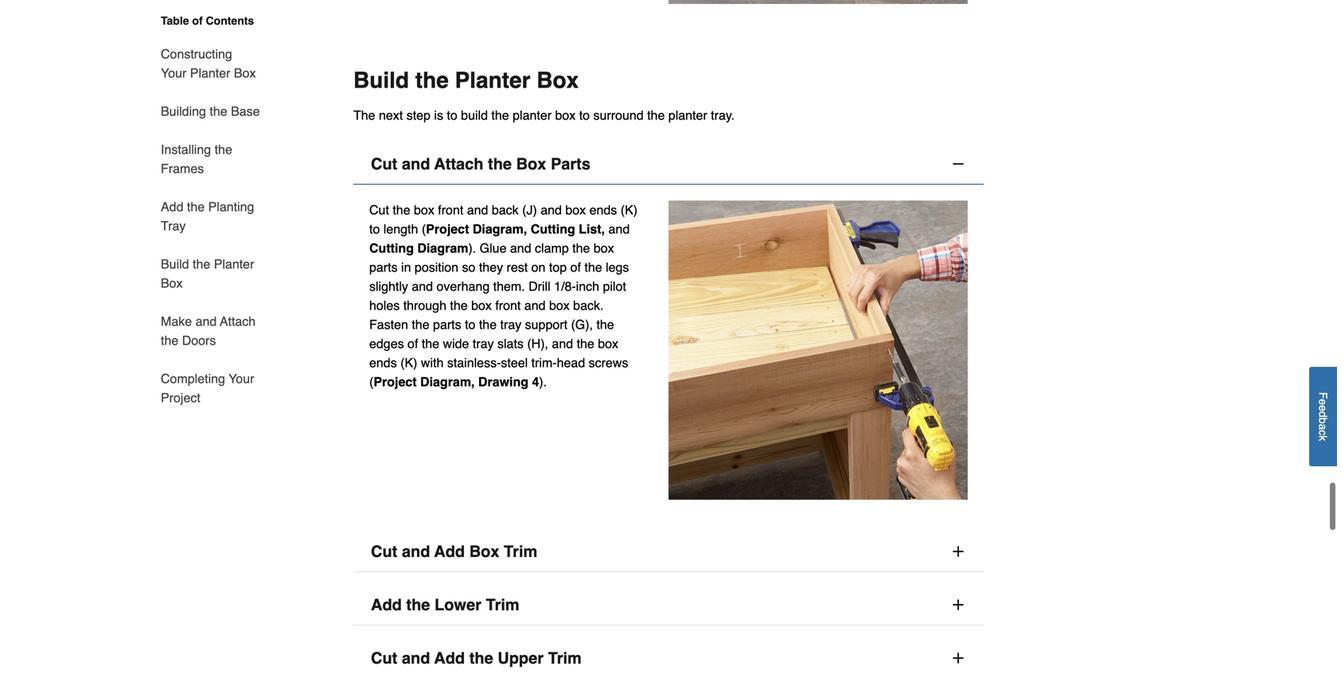 Task type: locate. For each thing, give the bounding box(es) containing it.
to
[[447, 107, 458, 122], [579, 107, 590, 122], [369, 221, 380, 236], [465, 317, 476, 331]]

add the planting tray link
[[161, 188, 261, 245]]

inch
[[576, 278, 599, 293]]

1 vertical spatial plus image
[[951, 650, 966, 666]]

trim-
[[531, 355, 557, 369]]

project diagram, cutting list, and cutting diagram
[[369, 221, 630, 255]]

cutting down length on the top left of the page
[[369, 240, 414, 255]]

0 vertical spatial project
[[426, 221, 469, 236]]

1 vertical spatial build the planter box
[[161, 257, 254, 291]]

1 horizontal spatial planter
[[669, 107, 707, 122]]

0 horizontal spatial project
[[161, 390, 200, 405]]

cut
[[371, 154, 397, 172], [369, 202, 389, 217], [371, 542, 397, 560], [371, 648, 397, 667]]

the right build
[[492, 107, 509, 122]]

the right (g),
[[597, 317, 614, 331]]

the right installing
[[215, 142, 232, 157]]

cut and add the upper trim
[[371, 648, 582, 667]]

(k) inside ). glue and clamp the box parts in position so they rest on top of the legs slightly and overhang them. drill 1/8-inch pilot holes through the box front and box back. fasten the parts to the tray support (g), the edges of the wide tray slats (h), and the box ends (k) with stainless-steel trim-head screws (
[[401, 355, 418, 369]]

box down 1/8-
[[549, 297, 570, 312]]

in
[[401, 259, 411, 274]]

1 vertical spatial diagram,
[[420, 374, 475, 389]]

front inside ). glue and clamp the box parts in position so they rest on top of the legs slightly and overhang them. drill 1/8-inch pilot holes through the box front and box back. fasten the parts to the tray support (g), the edges of the wide tray slats (h), and the box ends (k) with stainless-steel trim-head screws (
[[495, 297, 521, 312]]

slats
[[498, 336, 524, 350]]

0 horizontal spatial front
[[438, 202, 464, 217]]

and left back
[[467, 202, 488, 217]]

1 horizontal spatial attach
[[434, 154, 484, 172]]

2 planter from the left
[[669, 107, 707, 122]]

planter inside "constructing your planter box"
[[190, 66, 230, 80]]

0 vertical spatial ).
[[468, 240, 476, 255]]

add
[[161, 199, 183, 214], [434, 542, 465, 560], [371, 595, 402, 613], [434, 648, 465, 667]]

the inside cut the box front and back (j) and box ends (k) to length (
[[393, 202, 410, 217]]

the inside add the planting tray
[[187, 199, 205, 214]]

0 horizontal spatial tray
[[473, 336, 494, 350]]

( inside ). glue and clamp the box parts in position so they rest on top of the legs slightly and overhang them. drill 1/8-inch pilot holes through the box front and box back. fasten the parts to the tray support (g), the edges of the wide tray slats (h), and the box ends (k) with stainless-steel trim-head screws (
[[369, 374, 374, 389]]

2 vertical spatial of
[[408, 336, 418, 350]]

2 horizontal spatial project
[[426, 221, 469, 236]]

to right is
[[447, 107, 458, 122]]

diagram, down back
[[473, 221, 527, 236]]

project for project diagram, cutting list, and cutting diagram
[[426, 221, 469, 236]]

1 vertical spatial trim
[[486, 595, 520, 613]]

e
[[1317, 399, 1330, 405], [1317, 405, 1330, 412]]

attach down build
[[434, 154, 484, 172]]

2 e from the top
[[1317, 405, 1330, 412]]

table
[[161, 14, 189, 27]]

0 vertical spatial diagram,
[[473, 221, 527, 236]]

completing
[[161, 371, 225, 386]]

0 horizontal spatial your
[[161, 66, 187, 80]]

e up "b"
[[1317, 405, 1330, 412]]

add left lower
[[371, 595, 402, 613]]

add inside add the lower trim button
[[371, 595, 402, 613]]

(k) left the 'with'
[[401, 355, 418, 369]]

position
[[415, 259, 459, 274]]

your inside completing your project
[[229, 371, 254, 386]]

screws
[[589, 355, 628, 369]]

add the lower trim button
[[353, 584, 984, 625]]

completing your project link
[[161, 360, 261, 408]]

a
[[1317, 424, 1330, 430]]

project down completing
[[161, 390, 200, 405]]

0 horizontal spatial ends
[[369, 355, 397, 369]]

box
[[555, 107, 576, 122], [414, 202, 435, 217], [566, 202, 586, 217], [594, 240, 614, 255], [471, 297, 492, 312], [549, 297, 570, 312], [598, 336, 619, 350]]

project down edges
[[374, 374, 417, 389]]

1 horizontal spatial build the planter box
[[353, 67, 579, 92]]

clamp
[[535, 240, 569, 255]]

( right length on the top left of the page
[[422, 221, 426, 236]]

tray up slats
[[500, 317, 522, 331]]

trim
[[504, 542, 538, 560], [486, 595, 520, 613], [548, 648, 582, 667]]

box for constructing your planter box link
[[234, 66, 256, 80]]

d
[[1317, 412, 1330, 418]]

the left lower
[[406, 595, 430, 613]]

diagram, for cutting
[[473, 221, 527, 236]]

front
[[438, 202, 464, 217], [495, 297, 521, 312]]

0 horizontal spatial build
[[161, 257, 189, 271]]

project up diagram
[[426, 221, 469, 236]]

diagram, down the 'with'
[[420, 374, 475, 389]]

0 vertical spatial (k)
[[621, 202, 638, 217]]

box
[[234, 66, 256, 80], [537, 67, 579, 92], [516, 154, 546, 172], [161, 276, 183, 291], [469, 542, 500, 560]]

planting
[[208, 199, 254, 214]]

the inside make and attach the doors
[[161, 333, 179, 348]]

add up tray on the left
[[161, 199, 183, 214]]

plus image
[[951, 596, 966, 612], [951, 650, 966, 666]]

plus image
[[951, 543, 966, 559]]

1 vertical spatial ).
[[539, 374, 547, 389]]

attach inside make and attach the doors
[[220, 314, 256, 329]]

box up 'list,'
[[566, 202, 586, 217]]

your right completing
[[229, 371, 254, 386]]

box down 'list,'
[[594, 240, 614, 255]]

the
[[415, 67, 449, 92], [210, 104, 227, 119], [492, 107, 509, 122], [647, 107, 665, 122], [215, 142, 232, 157], [488, 154, 512, 172], [187, 199, 205, 214], [393, 202, 410, 217], [573, 240, 590, 255], [193, 257, 210, 271], [585, 259, 602, 274], [450, 297, 468, 312], [412, 317, 430, 331], [479, 317, 497, 331], [597, 317, 614, 331], [161, 333, 179, 348], [422, 336, 439, 350], [577, 336, 595, 350], [406, 595, 430, 613], [469, 648, 493, 667]]

1 horizontal spatial cutting
[[531, 221, 575, 236]]

base
[[231, 104, 260, 119]]

0 vertical spatial of
[[192, 14, 203, 27]]

1 horizontal spatial your
[[229, 371, 254, 386]]

the down add the planting tray
[[193, 257, 210, 271]]

installing
[[161, 142, 211, 157]]

). up 'so'
[[468, 240, 476, 255]]

1 horizontal spatial ends
[[590, 202, 617, 217]]

1 vertical spatial parts
[[433, 317, 461, 331]]

e up d
[[1317, 399, 1330, 405]]

install the planter slats. image
[[669, 0, 968, 3]]

ends down edges
[[369, 355, 397, 369]]

build
[[353, 67, 409, 92], [161, 257, 189, 271]]

planter down add the planting tray link
[[214, 257, 254, 271]]

1 vertical spatial cutting
[[369, 240, 414, 255]]

constructing your planter box
[[161, 47, 256, 80]]

attach down build the planter box link
[[220, 314, 256, 329]]

2 plus image from the top
[[951, 650, 966, 666]]

build the planter box up the make
[[161, 257, 254, 291]]

1 vertical spatial (
[[369, 374, 374, 389]]

1 vertical spatial ends
[[369, 355, 397, 369]]

build the planter box inside table of contents element
[[161, 257, 254, 291]]

0 horizontal spatial planter
[[513, 107, 552, 122]]

0 horizontal spatial attach
[[220, 314, 256, 329]]

cut inside cut the box front and back (j) and box ends (k) to length (
[[369, 202, 389, 217]]

planter up build
[[455, 67, 531, 92]]

cut and add box trim
[[371, 542, 538, 560]]

the down the make
[[161, 333, 179, 348]]

1 vertical spatial attach
[[220, 314, 256, 329]]

1 horizontal spatial ).
[[539, 374, 547, 389]]

box down overhang
[[471, 297, 492, 312]]

0 vertical spatial attach
[[434, 154, 484, 172]]

the left base at the left top
[[210, 104, 227, 119]]

0 horizontal spatial cutting
[[369, 240, 414, 255]]

and right (j)
[[541, 202, 562, 217]]

0 vertical spatial front
[[438, 202, 464, 217]]

box up parts at the top
[[555, 107, 576, 122]]

add up add the lower trim
[[434, 542, 465, 560]]

the up back
[[488, 154, 512, 172]]

box inside build the planter box link
[[161, 276, 183, 291]]

0 vertical spatial plus image
[[951, 596, 966, 612]]

planter right build
[[513, 107, 552, 122]]

2 vertical spatial project
[[161, 390, 200, 405]]

build up next
[[353, 67, 409, 92]]

add down add the lower trim
[[434, 648, 465, 667]]

project diagram, drawing 4 ).
[[374, 374, 547, 389]]

(j)
[[522, 202, 537, 217]]

0 vertical spatial trim
[[504, 542, 538, 560]]

0 vertical spatial ends
[[590, 202, 617, 217]]

0 vertical spatial your
[[161, 66, 187, 80]]

so
[[462, 259, 476, 274]]

and up add the lower trim
[[402, 542, 430, 560]]

front inside cut the box front and back (j) and box ends (k) to length (
[[438, 202, 464, 217]]

c
[[1317, 430, 1330, 436]]

tray up the stainless-
[[473, 336, 494, 350]]

constructing your planter box link
[[161, 35, 261, 92]]

cut for cut the box front and back (j) and box ends (k) to length (
[[369, 202, 389, 217]]

glue
[[480, 240, 507, 255]]

1 vertical spatial build
[[161, 257, 189, 271]]

(k) up legs
[[621, 202, 638, 217]]

cut and add box trim button
[[353, 531, 984, 572]]

your down constructing
[[161, 66, 187, 80]]

plus image inside add the lower trim button
[[951, 596, 966, 612]]

minus image
[[951, 155, 966, 171]]

diagram
[[417, 240, 468, 255]]

the inside installing the frames
[[215, 142, 232, 157]]

0 horizontal spatial (
[[369, 374, 374, 389]]

1 horizontal spatial build
[[353, 67, 409, 92]]

box left parts at the top
[[516, 154, 546, 172]]

cutting
[[531, 221, 575, 236], [369, 240, 414, 255]]

the left planting
[[187, 199, 205, 214]]

2 horizontal spatial of
[[570, 259, 581, 274]]

2 vertical spatial trim
[[548, 648, 582, 667]]

project inside completing your project
[[161, 390, 200, 405]]

your for constructing your planter box
[[161, 66, 187, 80]]

planter
[[190, 66, 230, 80], [455, 67, 531, 92], [214, 257, 254, 271]]

cut for cut and add the upper trim
[[371, 648, 397, 667]]

build down tray on the left
[[161, 257, 189, 271]]

box up the make
[[161, 276, 183, 291]]

box inside cut and add box trim button
[[469, 542, 500, 560]]

the inside build the planter box
[[193, 257, 210, 271]]

ends up 'list,'
[[590, 202, 617, 217]]

surround
[[593, 107, 644, 122]]

and up 'head'
[[552, 336, 573, 350]]

and up doors
[[195, 314, 217, 329]]

attach for doors
[[220, 314, 256, 329]]

0 horizontal spatial (k)
[[401, 355, 418, 369]]

0 vertical spatial tray
[[500, 317, 522, 331]]

box up base at the left top
[[234, 66, 256, 80]]

1 vertical spatial project
[[374, 374, 417, 389]]

project inside project diagram, cutting list, and cutting diagram
[[426, 221, 469, 236]]

to up wide
[[465, 317, 476, 331]]

make and attach the doors
[[161, 314, 256, 348]]

front down them.
[[495, 297, 521, 312]]

of
[[192, 14, 203, 27], [570, 259, 581, 274], [408, 336, 418, 350]]

cut and add the upper trim button
[[353, 638, 984, 674]]

to left length on the top left of the page
[[369, 221, 380, 236]]

add inside add the planting tray
[[161, 199, 183, 214]]

building the base link
[[161, 92, 260, 131]]

add the sides to the planter box. image
[[669, 200, 968, 499]]

of right table
[[192, 14, 203, 27]]

0 horizontal spatial of
[[192, 14, 203, 27]]

the down through
[[412, 317, 430, 331]]

drill
[[529, 278, 551, 293]]

planter down constructing
[[190, 66, 230, 80]]

the up the stainless-
[[479, 317, 497, 331]]

support
[[525, 317, 568, 331]]

1 vertical spatial (k)
[[401, 355, 418, 369]]

attach inside cut and attach the box parts button
[[434, 154, 484, 172]]

of right top
[[570, 259, 581, 274]]

parts up slightly
[[369, 259, 398, 274]]

( down edges
[[369, 374, 374, 389]]

rest
[[507, 259, 528, 274]]

upper
[[498, 648, 544, 667]]

0 vertical spatial parts
[[369, 259, 398, 274]]

the up length on the top left of the page
[[393, 202, 410, 217]]

(h),
[[527, 336, 548, 350]]

1 plus image from the top
[[951, 596, 966, 612]]

the
[[353, 107, 375, 122]]

parts up wide
[[433, 317, 461, 331]]

). down trim-
[[539, 374, 547, 389]]

stainless-
[[447, 355, 501, 369]]

).
[[468, 240, 476, 255], [539, 374, 547, 389]]

the up is
[[415, 67, 449, 92]]

diagram, for drawing
[[420, 374, 475, 389]]

doors
[[182, 333, 216, 348]]

box for cut and add box trim button
[[469, 542, 500, 560]]

of right edges
[[408, 336, 418, 350]]

box inside "constructing your planter box"
[[234, 66, 256, 80]]

1 horizontal spatial (
[[422, 221, 426, 236]]

build the planter box up build
[[353, 67, 579, 92]]

1 vertical spatial your
[[229, 371, 254, 386]]

lower
[[435, 595, 482, 613]]

planter left tray. at the right of the page
[[669, 107, 707, 122]]

cutting up clamp
[[531, 221, 575, 236]]

0 vertical spatial (
[[422, 221, 426, 236]]

0 horizontal spatial build the planter box
[[161, 257, 254, 291]]

1 vertical spatial front
[[495, 297, 521, 312]]

front up diagram
[[438, 202, 464, 217]]

1 horizontal spatial project
[[374, 374, 417, 389]]

planter
[[513, 107, 552, 122], [669, 107, 707, 122]]

box up lower
[[469, 542, 500, 560]]

0 horizontal spatial ).
[[468, 240, 476, 255]]

1 horizontal spatial front
[[495, 297, 521, 312]]

plus image inside cut and add the upper trim button
[[951, 650, 966, 666]]

(k)
[[621, 202, 638, 217], [401, 355, 418, 369]]

tray
[[500, 317, 522, 331], [473, 336, 494, 350]]

trim inside cut and add box trim button
[[504, 542, 538, 560]]

diagram,
[[473, 221, 527, 236], [420, 374, 475, 389]]

diagram, inside project diagram, cutting list, and cutting diagram
[[473, 221, 527, 236]]

project for project diagram, drawing 4 ).
[[374, 374, 417, 389]]

1 horizontal spatial of
[[408, 336, 418, 350]]

attach
[[434, 154, 484, 172], [220, 314, 256, 329]]

build the planter box link
[[161, 245, 261, 303]]

(
[[422, 221, 426, 236], [369, 374, 374, 389]]

and
[[402, 154, 430, 172], [467, 202, 488, 217], [541, 202, 562, 217], [609, 221, 630, 236], [510, 240, 531, 255], [412, 278, 433, 293], [524, 297, 546, 312], [195, 314, 217, 329], [552, 336, 573, 350], [402, 542, 430, 560], [402, 648, 430, 667]]

and right 'list,'
[[609, 221, 630, 236]]

top
[[549, 259, 567, 274]]

1 horizontal spatial (k)
[[621, 202, 638, 217]]

1 horizontal spatial parts
[[433, 317, 461, 331]]

edges
[[369, 336, 404, 350]]

box inside cut and attach the box parts button
[[516, 154, 546, 172]]

ends
[[590, 202, 617, 217], [369, 355, 397, 369]]

your inside "constructing your planter box"
[[161, 66, 187, 80]]

the up inch
[[585, 259, 602, 274]]

steel
[[501, 355, 528, 369]]



Task type: vqa. For each thing, say whether or not it's contained in the screenshot.
topmost (K)
yes



Task type: describe. For each thing, give the bounding box(es) containing it.
f
[[1317, 392, 1330, 399]]

). glue and clamp the box parts in position so they rest on top of the legs slightly and overhang them. drill 1/8-inch pilot holes through the box front and box back. fasten the parts to the tray support (g), the edges of the wide tray slats (h), and the box ends (k) with stainless-steel trim-head screws (
[[369, 240, 629, 389]]

legs
[[606, 259, 629, 274]]

and up rest
[[510, 240, 531, 255]]

1 vertical spatial of
[[570, 259, 581, 274]]

add the lower trim
[[371, 595, 520, 613]]

the down (g),
[[577, 336, 595, 350]]

1 vertical spatial tray
[[473, 336, 494, 350]]

frames
[[161, 161, 204, 176]]

4
[[532, 374, 539, 389]]

box for build the planter box link
[[161, 276, 183, 291]]

head
[[557, 355, 585, 369]]

build inside build the planter box
[[161, 257, 189, 271]]

trim inside cut and add the upper trim button
[[548, 648, 582, 667]]

add inside cut and add the upper trim button
[[434, 648, 465, 667]]

attach for box
[[434, 154, 484, 172]]

(g),
[[571, 317, 593, 331]]

( inside cut the box front and back (j) and box ends (k) to length (
[[422, 221, 426, 236]]

f e e d b a c k
[[1317, 392, 1330, 441]]

to inside ). glue and clamp the box parts in position so they rest on top of the legs slightly and overhang them. drill 1/8-inch pilot holes through the box front and box back. fasten the parts to the tray support (g), the edges of the wide tray slats (h), and the box ends (k) with stainless-steel trim-head screws (
[[465, 317, 476, 331]]

plus image for add the lower trim
[[951, 596, 966, 612]]

make
[[161, 314, 192, 329]]

the inside button
[[406, 595, 430, 613]]

add the planting tray
[[161, 199, 254, 233]]

your for completing your project
[[229, 371, 254, 386]]

list,
[[579, 221, 605, 236]]

). inside ). glue and clamp the box parts in position so they rest on top of the legs slightly and overhang them. drill 1/8-inch pilot holes through the box front and box back. fasten the parts to the tray support (g), the edges of the wide tray slats (h), and the box ends (k) with stainless-steel trim-head screws (
[[468, 240, 476, 255]]

installing the frames link
[[161, 131, 261, 188]]

constructing
[[161, 47, 232, 61]]

the down 'list,'
[[573, 240, 590, 255]]

to left surround
[[579, 107, 590, 122]]

cut the box front and back (j) and box ends (k) to length (
[[369, 202, 638, 236]]

trim inside add the lower trim button
[[486, 595, 520, 613]]

1 horizontal spatial tray
[[500, 317, 522, 331]]

box up length on the top left of the page
[[414, 202, 435, 217]]

box up the next step is to build the planter box to surround the planter tray.
[[537, 67, 579, 92]]

and inside project diagram, cutting list, and cutting diagram
[[609, 221, 630, 236]]

cut and attach the box parts button
[[353, 143, 984, 184]]

the right surround
[[647, 107, 665, 122]]

parts
[[551, 154, 591, 172]]

wide
[[443, 336, 469, 350]]

is
[[434, 107, 443, 122]]

building
[[161, 104, 206, 119]]

table of contents element
[[142, 13, 261, 408]]

0 horizontal spatial parts
[[369, 259, 398, 274]]

and down the drill
[[524, 297, 546, 312]]

table of contents
[[161, 14, 254, 27]]

building the base
[[161, 104, 260, 119]]

the up the 'with'
[[422, 336, 439, 350]]

cut and attach the box parts
[[371, 154, 591, 172]]

contents
[[206, 14, 254, 27]]

box up screws
[[598, 336, 619, 350]]

back
[[492, 202, 519, 217]]

and down add the lower trim
[[402, 648, 430, 667]]

make and attach the doors link
[[161, 303, 261, 360]]

and up through
[[412, 278, 433, 293]]

ends inside cut the box front and back (j) and box ends (k) to length (
[[590, 202, 617, 217]]

planter for build the planter box link
[[214, 257, 254, 271]]

on
[[532, 259, 546, 274]]

(k) inside cut the box front and back (j) and box ends (k) to length (
[[621, 202, 638, 217]]

of inside table of contents element
[[192, 14, 203, 27]]

0 vertical spatial build
[[353, 67, 409, 92]]

the down overhang
[[450, 297, 468, 312]]

step
[[407, 107, 431, 122]]

1/8-
[[554, 278, 576, 293]]

add inside cut and add box trim button
[[434, 542, 465, 560]]

pilot
[[603, 278, 626, 293]]

1 e from the top
[[1317, 399, 1330, 405]]

back.
[[573, 297, 604, 312]]

k
[[1317, 436, 1330, 441]]

0 vertical spatial build the planter box
[[353, 67, 579, 92]]

ends inside ). glue and clamp the box parts in position so they rest on top of the legs slightly and overhang them. drill 1/8-inch pilot holes through the box front and box back. fasten the parts to the tray support (g), the edges of the wide tray slats (h), and the box ends (k) with stainless-steel trim-head screws (
[[369, 355, 397, 369]]

cut for cut and add box trim
[[371, 542, 397, 560]]

through
[[403, 297, 447, 312]]

drawing
[[478, 374, 529, 389]]

the left upper
[[469, 648, 493, 667]]

length
[[384, 221, 418, 236]]

to inside cut the box front and back (j) and box ends (k) to length (
[[369, 221, 380, 236]]

and down step
[[402, 154, 430, 172]]

slightly
[[369, 278, 408, 293]]

tray
[[161, 219, 186, 233]]

with
[[421, 355, 444, 369]]

f e e d b a c k button
[[1310, 367, 1337, 467]]

next
[[379, 107, 403, 122]]

completing your project
[[161, 371, 254, 405]]

planter for constructing your planter box link
[[190, 66, 230, 80]]

holes
[[369, 297, 400, 312]]

0 vertical spatial cutting
[[531, 221, 575, 236]]

cut for cut and attach the box parts
[[371, 154, 397, 172]]

b
[[1317, 418, 1330, 424]]

1 planter from the left
[[513, 107, 552, 122]]

tray.
[[711, 107, 735, 122]]

they
[[479, 259, 503, 274]]

plus image for cut and add the upper trim
[[951, 650, 966, 666]]

fasten
[[369, 317, 408, 331]]

overhang
[[437, 278, 490, 293]]

and inside make and attach the doors
[[195, 314, 217, 329]]

the next step is to build the planter box to surround the planter tray.
[[353, 107, 735, 122]]

them.
[[493, 278, 525, 293]]

installing the frames
[[161, 142, 232, 176]]

build
[[461, 107, 488, 122]]



